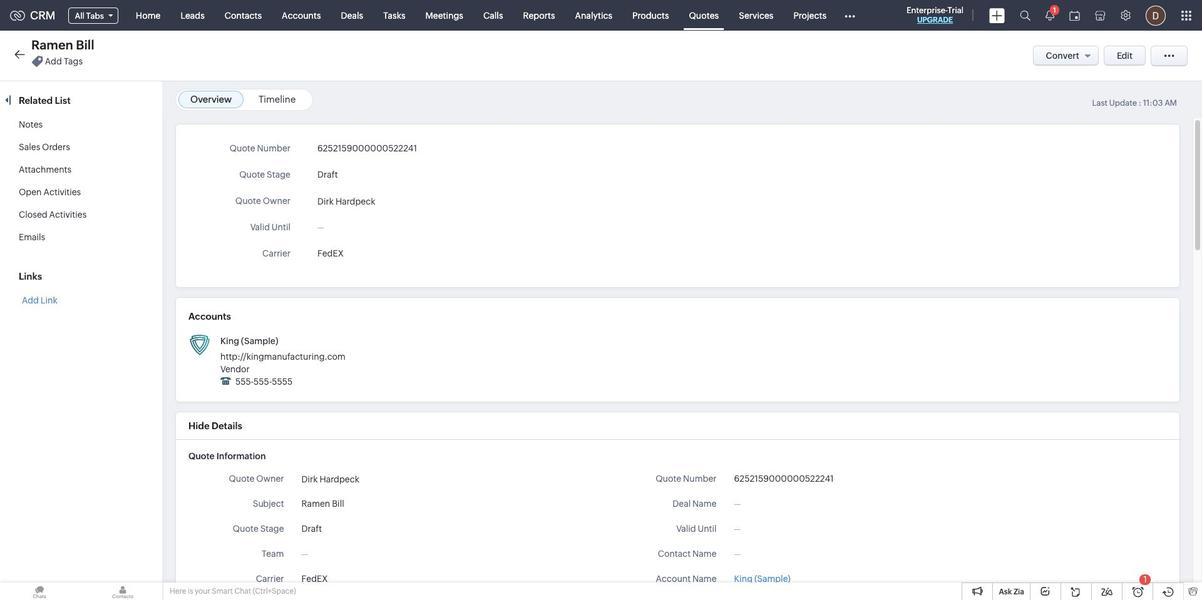 Task type: locate. For each thing, give the bounding box(es) containing it.
None field
[[61, 5, 126, 26]]

create menu element
[[982, 0, 1013, 30]]

profile element
[[1139, 0, 1174, 30]]

logo image
[[10, 10, 25, 20]]

Other Modules field
[[837, 5, 864, 25]]



Task type: describe. For each thing, give the bounding box(es) containing it.
chats image
[[0, 583, 79, 601]]

signals element
[[1039, 0, 1062, 31]]

profile image
[[1146, 5, 1166, 25]]

search element
[[1013, 0, 1039, 31]]

search image
[[1021, 10, 1031, 21]]

contacts image
[[83, 583, 162, 601]]

calendar image
[[1070, 10, 1081, 20]]

create menu image
[[990, 8, 1005, 23]]



Task type: vqa. For each thing, say whether or not it's contained in the screenshot.
Quotes
no



